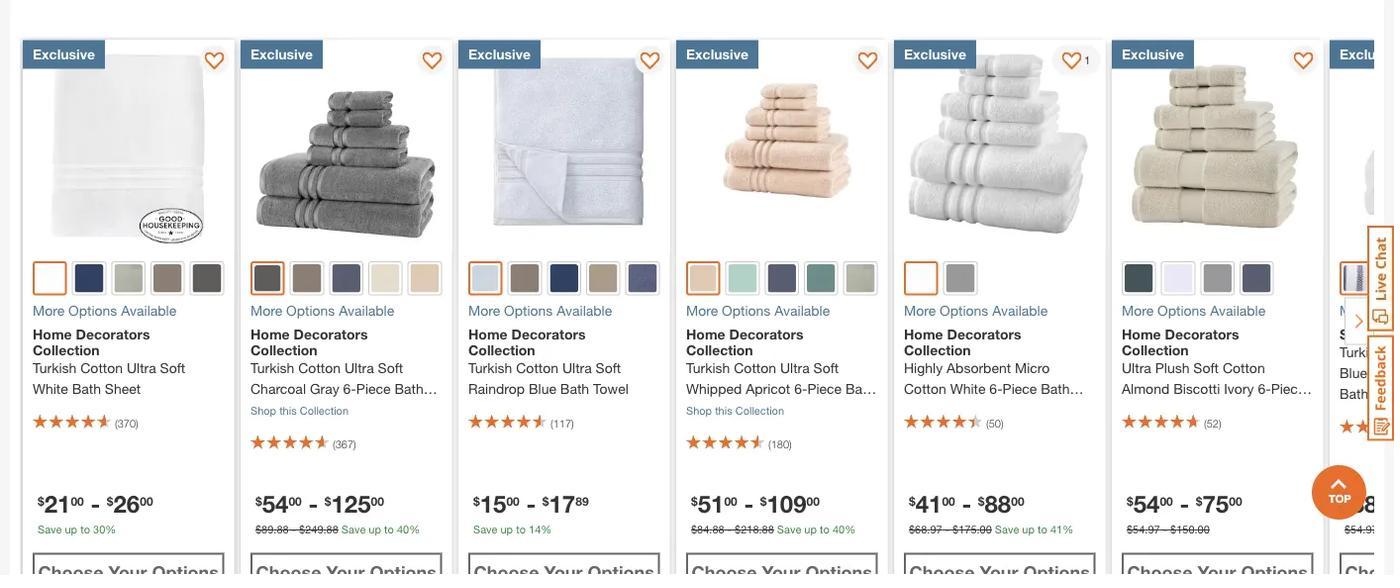 Task type: describe. For each thing, give the bounding box(es) containing it.
367
[[335, 438, 354, 451]]

- up 30
[[91, 490, 100, 518]]

more options available for 26
[[33, 303, 177, 319]]

7 . from the left
[[1145, 524, 1148, 536]]

collection down 'gray'
[[300, 405, 349, 418]]

$ 15 00 - $ 17 89
[[473, 490, 589, 518]]

6 more options available link from the left
[[1122, 301, 1314, 322]]

charcoal
[[251, 381, 306, 397]]

more options available for 109
[[686, 303, 830, 319]]

$ 54 00 - $ 125 00
[[256, 490, 384, 518]]

riverbed taupe image for 54
[[293, 264, 321, 293]]

2 lake blue image from the left
[[629, 264, 657, 293]]

88 up $ 68 . 97 - $ 175 . 00 save up to 41 %
[[985, 490, 1011, 518]]

1 vertical spatial 41
[[1051, 524, 1063, 536]]

turkish cotton ultra soft white bath sheet image
[[23, 40, 234, 252]]

2 display image from the left
[[1294, 52, 1314, 72]]

more for 41
[[904, 303, 936, 319]]

to for 41
[[1038, 524, 1048, 536]]

absorbent
[[947, 360, 1011, 377]]

3 to from the left
[[516, 524, 526, 536]]

bath inside home decorators collection turkish cotton ultra soft whipped apricot 6-piece bath towel set
[[846, 381, 875, 397]]

more options available link for 26
[[33, 301, 224, 322]]

% for 41
[[1063, 524, 1074, 536]]

- up 249
[[308, 490, 318, 518]]

8 . from the left
[[1195, 524, 1198, 536]]

6- inside home decorators collection turkish cotton ultra soft charcoal gray 6-piece bath sheet towel set
[[343, 381, 356, 397]]

3 up from the left
[[501, 524, 513, 536]]

soft for turkish cotton ultra soft raindrop blue bath towel
[[596, 360, 621, 377]]

6 options from the left
[[1158, 303, 1207, 319]]

109
[[767, 490, 807, 518]]

2 lake blue image from the left
[[1243, 264, 1271, 293]]

$ 21 00 - $ 26 00
[[38, 490, 153, 518]]

$ 54 00 - $ 75 00
[[1127, 490, 1243, 518]]

3 save from the left
[[473, 524, 498, 536]]

white for 41
[[950, 381, 986, 397]]

piece inside 'home decorators collection ultra plush soft cotton almond biscotti ivory 6-piece bath towel set'
[[1271, 381, 1306, 397]]

raindrop
[[468, 381, 525, 397]]

5 . from the left
[[927, 524, 930, 536]]

collection for highly absorbent micro cotton white 6-piece bath towel set
[[904, 342, 971, 358]]

( 180 )
[[769, 438, 792, 451]]

shop this collection for 51
[[686, 405, 784, 418]]

biscotti
[[1174, 381, 1220, 397]]

soft for turkish cotton ultra soft whipped apricot 6-piece bath towel set
[[814, 360, 839, 377]]

ultra for apricot
[[780, 360, 810, 377]]

6 more from the left
[[1122, 303, 1154, 319]]

collection for turkish cotton ultra soft white bath sheet
[[33, 342, 100, 358]]

exclusive for 41
[[904, 46, 967, 63]]

display image for 17
[[640, 52, 660, 72]]

micro
[[1015, 360, 1050, 377]]

home decorators collection turkish cotton ultra soft charcoal gray 6-piece bath sheet towel set
[[251, 326, 424, 418]]

1 . from the left
[[274, 524, 277, 536]]

) for 88
[[1001, 418, 1004, 431]]

more for 51
[[686, 303, 718, 319]]

riverbed brown image
[[154, 264, 182, 293]]

6 . from the left
[[977, 524, 980, 536]]

% for 51
[[845, 524, 856, 536]]

exclusive for 51
[[686, 46, 749, 63]]

88 right 249
[[326, 524, 339, 536]]

7 exclusive from the left
[[1340, 46, 1394, 63]]

options for 17
[[504, 303, 553, 319]]

khaki image
[[589, 264, 618, 293]]

set inside home decorators collection turkish cotton ultra soft charcoal gray 6-piece bath sheet towel set
[[330, 402, 350, 418]]

bath inside 'home decorators collection ultra plush soft cotton almond biscotti ivory 6-piece bath towel set'
[[1122, 402, 1151, 418]]

white and lake blue image
[[1344, 265, 1370, 292]]

( 367 )
[[333, 438, 356, 451]]

white for 21
[[33, 381, 68, 397]]

exclusive for 21
[[33, 46, 95, 63]]

highly absorbent micro cotton white 6-piece bath towel set image
[[894, 40, 1106, 252]]

88 left 249
[[277, 524, 289, 536]]

1 save from the left
[[38, 524, 62, 536]]

options for 88
[[940, 303, 989, 319]]

6 available from the left
[[1210, 303, 1266, 319]]

whipped apricot image
[[411, 264, 439, 293]]

aloe green image
[[807, 264, 836, 293]]

home decorators collection turkish cotton ultra soft whipped apricot 6-piece bath towel set
[[686, 326, 875, 418]]

stone gray image
[[1204, 264, 1232, 293]]

this for 51
[[715, 405, 733, 418]]

white image for 21
[[37, 265, 63, 292]]

- left 249
[[292, 524, 296, 536]]

( 117 )
[[551, 418, 574, 431]]

117
[[553, 418, 571, 431]]

cotton for bath
[[80, 360, 123, 377]]

84
[[697, 524, 709, 536]]

turkish for turkish cotton ultra soft whipped apricot 6-piece bath towel set
[[686, 360, 730, 377]]

collection for turkish cotton ultra soft raindrop blue bath towel
[[468, 342, 535, 358]]

feedback link image
[[1368, 335, 1394, 442]]

ivory
[[1224, 381, 1254, 397]]

cotton for apricot
[[734, 360, 776, 377]]

more options available link for 88
[[904, 301, 1096, 322]]

- up 218
[[744, 490, 754, 518]]

54 for $
[[1133, 524, 1145, 536]]

bath inside home decorators collection turkish cotton ultra soft charcoal gray 6-piece bath sheet towel set
[[395, 381, 424, 397]]

collection for turkish cotton ultra soft charcoal gray 6-piece bath sheet towel set
[[251, 342, 318, 358]]

- up 14
[[526, 490, 536, 518]]

more opt link
[[1340, 301, 1394, 322]]

175
[[959, 524, 977, 536]]

decorators for bath
[[76, 326, 150, 342]]

1 to from the left
[[80, 524, 90, 536]]

charcoal gray image
[[193, 264, 221, 293]]

stylewel
[[1340, 326, 1394, 342]]

75
[[1203, 490, 1229, 518]]

( for 26
[[115, 418, 118, 431]]

more for 21
[[33, 303, 65, 319]]

raindrop blue image
[[472, 265, 499, 292]]

15
[[480, 490, 506, 518]]

charleston teal image
[[1125, 264, 1153, 293]]

set inside 'home decorators collection ultra plush soft cotton almond biscotti ivory 6-piece bath towel set'
[[1194, 402, 1215, 418]]

decorators for 6-
[[947, 326, 1022, 342]]

ultra for bath
[[127, 360, 156, 377]]

( 50 )
[[986, 418, 1004, 431]]

$ 38 $ 54 . 97
[[1345, 490, 1378, 536]]

more for 54
[[251, 303, 282, 319]]

more options available for 125
[[251, 303, 394, 319]]

1 % from the left
[[105, 524, 116, 536]]

more options available link for 125
[[251, 301, 442, 322]]

save for 41
[[995, 524, 1019, 536]]

bright white image
[[1164, 264, 1193, 293]]

stone gray image
[[946, 264, 975, 293]]

6- inside home decorators collection highly absorbent micro cotton white 6-piece bath towel set
[[990, 381, 1003, 397]]

home for home decorators collection turkish cotton ultra soft charcoal gray 6-piece bath sheet towel set
[[251, 326, 290, 342]]

turkish for turkish cotton ultra soft raindrop blue bath towel
[[468, 360, 512, 377]]

live chat image
[[1368, 226, 1394, 332]]

1
[[1085, 53, 1091, 66]]

88 right 84
[[713, 524, 725, 536]]

collection for ultra plush soft cotton almond biscotti ivory 6-piece bath towel set
[[1122, 342, 1189, 358]]

bath inside home decorators collection turkish cotton ultra soft white bath sheet
[[72, 381, 101, 397]]

more options available link for 109
[[686, 301, 878, 322]]

blue
[[529, 381, 557, 397]]

6 more options available from the left
[[1122, 303, 1266, 319]]

willow green image
[[847, 264, 875, 293]]

249
[[305, 524, 323, 536]]

turkish cotton ultra soft raindrop blue bath towel image
[[459, 40, 670, 252]]

3 % from the left
[[541, 524, 552, 536]]

125
[[331, 490, 371, 518]]

52
[[1207, 418, 1219, 431]]

apricot
[[746, 381, 791, 397]]

available for 26
[[121, 303, 177, 319]]

180
[[771, 438, 789, 451]]

c
[[1388, 344, 1394, 361]]

turkish cotton ultra soft charcoal gray 6-piece bath sheet towel set image
[[241, 40, 452, 252]]

towel inside home decorators collection turkish cotton ultra soft raindrop blue bath towel
[[593, 381, 629, 397]]

- left 175
[[946, 524, 950, 536]]

available for 109
[[775, 303, 830, 319]]

1 up from the left
[[65, 524, 77, 536]]

. inside $ 38 $ 54 . 97
[[1363, 524, 1366, 536]]

home for home decorators collection turkish cotton ultra soft whipped apricot 6-piece bath towel set
[[686, 326, 726, 342]]

more options available for 88
[[904, 303, 1048, 319]]

- left 218
[[728, 524, 732, 536]]

collection down apricot
[[736, 405, 784, 418]]

display image for 125
[[422, 52, 442, 72]]

soft for turkish cotton ultra soft white bath sheet
[[160, 360, 185, 377]]

0 horizontal spatial 41
[[916, 490, 942, 518]]



Task type: locate. For each thing, give the bounding box(es) containing it.
decorators
[[76, 326, 150, 342], [294, 326, 368, 342], [512, 326, 586, 342], [729, 326, 804, 342], [947, 326, 1022, 342], [1165, 326, 1239, 342]]

ultra for gray
[[345, 360, 374, 377]]

soft
[[160, 360, 185, 377], [378, 360, 403, 377], [596, 360, 621, 377], [814, 360, 839, 377], [1194, 360, 1219, 377]]

lake blue image left almond biscotti ivory 'icon'
[[332, 264, 361, 293]]

cotton inside home decorators collection turkish cotton ultra soft white bath sheet
[[80, 360, 123, 377]]

00 inside the $ 15 00 - $ 17 89
[[506, 494, 520, 508]]

cotton up ivory at the right bottom
[[1223, 360, 1265, 377]]

0 vertical spatial 89
[[576, 494, 589, 508]]

1 horizontal spatial shop this collection link
[[686, 405, 784, 418]]

home inside home decorators collection turkish cotton ultra soft raindrop blue bath towel
[[468, 326, 508, 342]]

ultra up "almond"
[[1122, 360, 1152, 377]]

3 more options available link from the left
[[468, 301, 660, 322]]

. down $ 41 00 - $ 88 00
[[977, 524, 980, 536]]

5 to from the left
[[1038, 524, 1048, 536]]

0 horizontal spatial shop this collection link
[[251, 405, 349, 418]]

89
[[576, 494, 589, 508], [262, 524, 274, 536]]

turkish inside home decorators collection turkish cotton ultra soft charcoal gray 6-piece bath sheet towel set
[[251, 360, 295, 377]]

cotton inside 'home decorators collection ultra plush soft cotton almond biscotti ivory 6-piece bath towel set'
[[1223, 360, 1265, 377]]

navy blue image
[[75, 264, 103, 293]]

sheet inside home decorators collection turkish cotton ultra soft charcoal gray 6-piece bath sheet towel set
[[251, 402, 287, 418]]

2 shop this collection link from the left
[[686, 405, 784, 418]]

1 horizontal spatial shop this collection
[[686, 405, 784, 418]]

up
[[65, 524, 77, 536], [369, 524, 381, 536], [501, 524, 513, 536], [805, 524, 817, 536], [1022, 524, 1035, 536]]

1 horizontal spatial lake blue image
[[1243, 264, 1271, 293]]

turkish inside home decorators collection turkish cotton ultra soft whipped apricot 6-piece bath towel set
[[686, 360, 730, 377]]

40 for 109
[[833, 524, 845, 536]]

- up 175
[[962, 490, 972, 518]]

41 right 175
[[1051, 524, 1063, 536]]

available up micro at the right bottom
[[993, 303, 1048, 319]]

piece inside home decorators collection turkish cotton ultra soft charcoal gray 6-piece bath sheet towel set
[[356, 381, 391, 397]]

to for 54
[[384, 524, 394, 536]]

cotton for blue
[[516, 360, 559, 377]]

2 white image from the left
[[908, 265, 935, 292]]

4 set from the left
[[1194, 402, 1215, 418]]

cotton inside home decorators collection turkish cotton ultra soft whipped apricot 6-piece bath towel set
[[734, 360, 776, 377]]

decorators for apricot
[[729, 326, 804, 342]]

2 exclusive from the left
[[251, 46, 313, 63]]

. left 150
[[1145, 524, 1148, 536]]

( 52 )
[[1204, 418, 1222, 431]]

1 riverbed taupe image from the left
[[293, 264, 321, 293]]

shop for 51
[[686, 405, 712, 418]]

4 piece from the left
[[1271, 381, 1306, 397]]

6- inside 'home decorators collection ultra plush soft cotton almond biscotti ivory 6-piece bath towel set'
[[1258, 381, 1271, 397]]

2 to from the left
[[384, 524, 394, 536]]

soft up biscotti
[[1194, 360, 1219, 377]]

1 button
[[1052, 45, 1101, 75]]

2 ultra from the left
[[345, 360, 374, 377]]

4 6- from the left
[[1258, 381, 1271, 397]]

up left 30
[[65, 524, 77, 536]]

0 horizontal spatial shop
[[251, 405, 276, 418]]

stylewel turkish c
[[1340, 326, 1394, 402]]

3 set from the left
[[943, 402, 964, 418]]

( for 17
[[551, 418, 553, 431]]

more options available down aqua blue image
[[686, 303, 830, 319]]

set down biscotti
[[1194, 402, 1215, 418]]

1 horizontal spatial 97
[[1148, 524, 1160, 536]]

turkish down stylewel
[[1340, 344, 1384, 361]]

white inside home decorators collection turkish cotton ultra soft white bath sheet
[[33, 381, 68, 397]]

save up to 14 %
[[473, 524, 552, 536]]

0 vertical spatial 41
[[916, 490, 942, 518]]

home for home decorators collection ultra plush soft cotton almond biscotti ivory 6-piece bath towel set
[[1122, 326, 1161, 342]]

1 shop this collection from the left
[[251, 405, 349, 418]]

decorators inside home decorators collection turkish cotton ultra soft white bath sheet
[[76, 326, 150, 342]]

4 up from the left
[[805, 524, 817, 536]]

5 options from the left
[[940, 303, 989, 319]]

set down whipped
[[726, 402, 746, 418]]

. down the 51
[[709, 524, 713, 536]]

cotton down highly
[[904, 381, 947, 397]]

set inside home decorators collection turkish cotton ultra soft whipped apricot 6-piece bath towel set
[[726, 402, 746, 418]]

collection inside home decorators collection turkish cotton ultra soft raindrop blue bath towel
[[468, 342, 535, 358]]

decorators up blue
[[512, 326, 586, 342]]

) for 26
[[136, 418, 138, 431]]

turkish cotton ultra soft whipped apricot 6-piece bath towel set image
[[676, 40, 888, 252]]

40 right 249
[[397, 524, 409, 536]]

available
[[121, 303, 177, 319], [339, 303, 394, 319], [557, 303, 612, 319], [775, 303, 830, 319], [993, 303, 1048, 319], [1210, 303, 1266, 319]]

$ 54 . 97 - $ 150 . 00
[[1127, 524, 1210, 536]]

%
[[105, 524, 116, 536], [409, 524, 420, 536], [541, 524, 552, 536], [845, 524, 856, 536], [1063, 524, 1074, 536]]

display image
[[1062, 52, 1082, 72], [1294, 52, 1314, 72]]

towel
[[593, 381, 629, 397], [290, 402, 326, 418], [686, 402, 722, 418], [904, 402, 940, 418], [1155, 402, 1190, 418]]

(
[[115, 418, 118, 431], [551, 418, 553, 431], [986, 418, 989, 431], [1204, 418, 1207, 431], [333, 438, 335, 451], [769, 438, 771, 451]]

towel inside home decorators collection turkish cotton ultra soft whipped apricot 6-piece bath towel set
[[686, 402, 722, 418]]

to right 218
[[820, 524, 830, 536]]

1 lake blue image from the left
[[332, 264, 361, 293]]

save for 51
[[777, 524, 802, 536]]

turkish
[[1340, 344, 1384, 361], [33, 360, 77, 377], [251, 360, 295, 377], [468, 360, 512, 377], [686, 360, 730, 377]]

sheet
[[105, 381, 141, 397], [251, 402, 287, 418]]

.
[[274, 524, 277, 536], [323, 524, 326, 536], [709, 524, 713, 536], [759, 524, 762, 536], [927, 524, 930, 536], [977, 524, 980, 536], [1145, 524, 1148, 536], [1195, 524, 1198, 536], [1363, 524, 1366, 536]]

more for 15
[[468, 303, 500, 319]]

. down $ 54 00 - $ 125 00
[[323, 524, 326, 536]]

00
[[71, 494, 84, 508], [140, 494, 153, 508], [289, 494, 302, 508], [371, 494, 384, 508], [506, 494, 520, 508], [724, 494, 738, 508], [807, 494, 820, 508], [942, 494, 955, 508], [1011, 494, 1025, 508], [1160, 494, 1173, 508], [1229, 494, 1243, 508], [980, 524, 992, 536], [1198, 524, 1210, 536]]

piece inside home decorators collection turkish cotton ultra soft whipped apricot 6-piece bath towel set
[[808, 381, 842, 397]]

0 horizontal spatial lake blue image
[[332, 264, 361, 293]]

2 save from the left
[[342, 524, 366, 536]]

2 piece from the left
[[808, 381, 842, 397]]

2 shop from the left
[[686, 405, 712, 418]]

options down "bright white" image on the right of the page
[[1158, 303, 1207, 319]]

40 left 68
[[833, 524, 845, 536]]

218
[[741, 524, 759, 536]]

4 options from the left
[[722, 303, 771, 319]]

turkish up 'charcoal'
[[251, 360, 295, 377]]

collection up 'charcoal'
[[251, 342, 318, 358]]

3 exclusive from the left
[[468, 46, 531, 63]]

4 available from the left
[[775, 303, 830, 319]]

soft down riverbed brown "icon"
[[160, 360, 185, 377]]

more options available link down aqua blue image
[[686, 301, 878, 322]]

3 . from the left
[[709, 524, 713, 536]]

almond biscotti ivory image
[[371, 264, 400, 293]]

home decorators collection turkish cotton ultra soft raindrop blue bath towel
[[468, 326, 629, 397]]

2 options from the left
[[286, 303, 335, 319]]

turkish inside home decorators collection turkish cotton ultra soft raindrop blue bath towel
[[468, 360, 512, 377]]

opt
[[1376, 303, 1394, 319]]

2 . from the left
[[323, 524, 326, 536]]

cotton inside home decorators collection turkish cotton ultra soft charcoal gray 6-piece bath sheet towel set
[[298, 360, 341, 377]]

cotton up blue
[[516, 360, 559, 377]]

97 for 54
[[1148, 524, 1160, 536]]

. left 249
[[274, 524, 277, 536]]

home inside home decorators collection highly absorbent micro cotton white 6-piece bath towel set
[[904, 326, 943, 342]]

piece
[[356, 381, 391, 397], [808, 381, 842, 397], [1003, 381, 1037, 397], [1271, 381, 1306, 397]]

turkish cotton white and lake blue stripe 6-piece fringe bath towel set image
[[1330, 40, 1394, 252]]

display image for 109
[[858, 52, 878, 72]]

white image for 41
[[908, 265, 935, 292]]

1 vertical spatial 89
[[262, 524, 274, 536]]

this down whipped
[[715, 405, 733, 418]]

turkish for turkish cotton ultra soft white bath sheet
[[33, 360, 77, 377]]

decorators down willow green image
[[76, 326, 150, 342]]

riverbed taupe image right charcoal gray image
[[293, 264, 321, 293]]

up for 41
[[1022, 524, 1035, 536]]

1 6- from the left
[[343, 381, 356, 397]]

4 more options available link from the left
[[686, 301, 878, 322]]

up left 14
[[501, 524, 513, 536]]

( for 125
[[333, 438, 335, 451]]

1 lake blue image from the left
[[768, 264, 796, 293]]

1 40 from the left
[[397, 524, 409, 536]]

decorators up plush
[[1165, 326, 1239, 342]]

. down the $ 54 00 - $ 75 00
[[1195, 524, 1198, 536]]

shop this collection for 54
[[251, 405, 349, 418]]

this
[[279, 405, 297, 418], [715, 405, 733, 418]]

available down almond biscotti ivory 'icon'
[[339, 303, 394, 319]]

collection up plush
[[1122, 342, 1189, 358]]

decorators inside home decorators collection turkish cotton ultra soft whipped apricot 6-piece bath towel set
[[729, 326, 804, 342]]

turkish inside home decorators collection turkish cotton ultra soft white bath sheet
[[33, 360, 77, 377]]

1 ultra from the left
[[127, 360, 156, 377]]

soft inside home decorators collection turkish cotton ultra soft white bath sheet
[[160, 360, 185, 377]]

4 save from the left
[[777, 524, 802, 536]]

exclusive
[[33, 46, 95, 63], [251, 46, 313, 63], [468, 46, 531, 63], [686, 46, 749, 63], [904, 46, 967, 63], [1122, 46, 1185, 63], [1340, 46, 1394, 63]]

1 white from the left
[[33, 381, 68, 397]]

this for 54
[[279, 405, 297, 418]]

6- inside home decorators collection turkish cotton ultra soft whipped apricot 6-piece bath towel set
[[794, 381, 808, 397]]

home inside 'home decorators collection ultra plush soft cotton almond biscotti ivory 6-piece bath towel set'
[[1122, 326, 1161, 342]]

( down biscotti
[[1204, 418, 1207, 431]]

turkish up whipped
[[686, 360, 730, 377]]

lake blue image right khaki icon
[[629, 264, 657, 293]]

2 up from the left
[[369, 524, 381, 536]]

3 soft from the left
[[596, 360, 621, 377]]

shop this collection link down 'charcoal'
[[251, 405, 349, 418]]

26
[[113, 490, 140, 518]]

collection inside home decorators collection turkish cotton ultra soft white bath sheet
[[33, 342, 100, 358]]

51
[[698, 490, 724, 518]]

97 left 150
[[1148, 524, 1160, 536]]

up for 54
[[369, 524, 381, 536]]

set inside home decorators collection highly absorbent micro cotton white 6-piece bath towel set
[[943, 402, 964, 418]]

1 shop from the left
[[251, 405, 276, 418]]

( down blue
[[551, 418, 553, 431]]

3 6- from the left
[[990, 381, 1003, 397]]

1 horizontal spatial this
[[715, 405, 733, 418]]

cotton inside home decorators collection turkish cotton ultra soft raindrop blue bath towel
[[516, 360, 559, 377]]

home
[[33, 326, 72, 342], [251, 326, 290, 342], [468, 326, 508, 342], [686, 326, 726, 342], [904, 326, 943, 342], [1122, 326, 1161, 342]]

more options available link for 17
[[468, 301, 660, 322]]

89 inside the $ 15 00 - $ 17 89
[[576, 494, 589, 508]]

( down apricot
[[769, 438, 771, 451]]

piece right 'gray'
[[356, 381, 391, 397]]

shop this collection down whipped
[[686, 405, 784, 418]]

1 horizontal spatial 40
[[833, 524, 845, 536]]

lake blue image right stone gray image
[[1243, 264, 1271, 293]]

more down charcoal gray image
[[251, 303, 282, 319]]

options for 125
[[286, 303, 335, 319]]

turkish up raindrop at the bottom of page
[[468, 360, 512, 377]]

collection inside 'home decorators collection ultra plush soft cotton almond biscotti ivory 6-piece bath towel set'
[[1122, 342, 1189, 358]]

3 more options available from the left
[[468, 303, 612, 319]]

turkish inside the stylewel turkish c
[[1340, 344, 1384, 361]]

5 ultra from the left
[[1122, 360, 1152, 377]]

) down biscotti
[[1219, 418, 1222, 431]]

home for home decorators collection highly absorbent micro cotton white 6-piece bath towel set
[[904, 326, 943, 342]]

available for 17
[[557, 303, 612, 319]]

4 soft from the left
[[814, 360, 839, 377]]

soft inside 'home decorators collection ultra plush soft cotton almond biscotti ivory 6-piece bath towel set'
[[1194, 360, 1219, 377]]

shop down whipped
[[686, 405, 712, 418]]

decorators inside home decorators collection turkish cotton ultra soft charcoal gray 6-piece bath sheet towel set
[[294, 326, 368, 342]]

collection for turkish cotton ultra soft whipped apricot 6-piece bath towel set
[[686, 342, 753, 358]]

towel inside 'home decorators collection ultra plush soft cotton almond biscotti ivory 6-piece bath towel set'
[[1155, 402, 1190, 418]]

cotton inside home decorators collection highly absorbent micro cotton white 6-piece bath towel set
[[904, 381, 947, 397]]

3 ultra from the left
[[562, 360, 592, 377]]

this down 'charcoal'
[[279, 405, 297, 418]]

decorators for biscotti
[[1165, 326, 1239, 342]]

54 up '$ 54 . 97 - $ 150 . 00'
[[1134, 490, 1160, 518]]

save down 109
[[777, 524, 802, 536]]

available down stone gray image
[[1210, 303, 1266, 319]]

3 piece from the left
[[1003, 381, 1037, 397]]

$
[[38, 494, 44, 508], [107, 494, 113, 508], [256, 494, 262, 508], [325, 494, 331, 508], [473, 494, 480, 508], [543, 494, 549, 508], [691, 494, 698, 508], [760, 494, 767, 508], [909, 494, 916, 508], [978, 494, 985, 508], [1127, 494, 1134, 508], [1196, 494, 1203, 508], [1345, 494, 1352, 508], [256, 524, 262, 536], [299, 524, 305, 536], [691, 524, 697, 536], [735, 524, 741, 536], [909, 524, 915, 536], [953, 524, 959, 536], [1127, 524, 1133, 536], [1171, 524, 1177, 536], [1345, 524, 1351, 536]]

shop this collection link for 54
[[251, 405, 349, 418]]

3 decorators from the left
[[512, 326, 586, 342]]

ultra inside 'home decorators collection ultra plush soft cotton almond biscotti ivory 6-piece bath towel set'
[[1122, 360, 1152, 377]]

towel inside home decorators collection highly absorbent micro cotton white 6-piece bath towel set
[[904, 402, 940, 418]]

2 horizontal spatial 97
[[1366, 524, 1378, 536]]

decorators up apricot
[[729, 326, 804, 342]]

150
[[1177, 524, 1195, 536]]

1 display image from the left
[[204, 52, 224, 72]]

38
[[1352, 490, 1378, 518]]

lake blue image
[[332, 264, 361, 293], [629, 264, 657, 293]]

bath inside home decorators collection turkish cotton ultra soft raindrop blue bath towel
[[560, 381, 589, 397]]

plush
[[1155, 360, 1190, 377]]

54
[[262, 490, 289, 518], [1134, 490, 1160, 518], [1133, 524, 1145, 536], [1351, 524, 1363, 536]]

1 horizontal spatial riverbed taupe image
[[511, 264, 539, 293]]

97 inside $ 38 $ 54 . 97
[[1366, 524, 1378, 536]]

54 for 125
[[262, 490, 289, 518]]

options
[[68, 303, 117, 319], [286, 303, 335, 319], [504, 303, 553, 319], [722, 303, 771, 319], [940, 303, 989, 319], [1158, 303, 1207, 319]]

soft down khaki icon
[[596, 360, 621, 377]]

6- right apricot
[[794, 381, 808, 397]]

exclusive for 54
[[251, 46, 313, 63]]

40
[[397, 524, 409, 536], [833, 524, 845, 536]]

0 horizontal spatial display image
[[1062, 52, 1082, 72]]

bath
[[72, 381, 101, 397], [395, 381, 424, 397], [560, 381, 589, 397], [846, 381, 875, 397], [1041, 381, 1070, 397], [1122, 402, 1151, 418]]

whipped apricot image
[[690, 265, 717, 292]]

0 horizontal spatial riverbed taupe image
[[293, 264, 321, 293]]

collection
[[33, 342, 100, 358], [251, 342, 318, 358], [468, 342, 535, 358], [686, 342, 753, 358], [904, 342, 971, 358], [1122, 342, 1189, 358], [300, 405, 349, 418], [736, 405, 784, 418]]

save for 54
[[342, 524, 366, 536]]

3 display image from the left
[[640, 52, 660, 72]]

set
[[330, 402, 350, 418], [726, 402, 746, 418], [943, 402, 964, 418], [1194, 402, 1215, 418]]

) up 109
[[789, 438, 792, 451]]

0 horizontal spatial this
[[279, 405, 297, 418]]

more options available link down navy blue icon
[[468, 301, 660, 322]]

up for 51
[[805, 524, 817, 536]]

riverbed taupe image
[[293, 264, 321, 293], [511, 264, 539, 293]]

) down home decorators collection turkish cotton ultra soft white bath sheet on the left bottom of page
[[136, 418, 138, 431]]

0 horizontal spatial 40
[[397, 524, 409, 536]]

1 horizontal spatial 89
[[576, 494, 589, 508]]

( for 88
[[986, 418, 989, 431]]

shop this collection link
[[251, 405, 349, 418], [686, 405, 784, 418]]

54 inside $ 38 $ 54 . 97
[[1351, 524, 1363, 536]]

soft inside home decorators collection turkish cotton ultra soft charcoal gray 6-piece bath sheet towel set
[[378, 360, 403, 377]]

21
[[44, 490, 71, 518]]

7 more from the left
[[1340, 303, 1372, 319]]

1 vertical spatial sheet
[[251, 402, 287, 418]]

ultra up apricot
[[780, 360, 810, 377]]

cotton up 'gray'
[[298, 360, 341, 377]]

white
[[33, 381, 68, 397], [950, 381, 986, 397]]

0 horizontal spatial shop this collection
[[251, 405, 349, 418]]

54 up $ 89 . 88 - $ 249 . 88 save up to 40 %
[[262, 490, 289, 518]]

sheet inside home decorators collection turkish cotton ultra soft white bath sheet
[[105, 381, 141, 397]]

5 more options available link from the left
[[904, 301, 1096, 322]]

4 % from the left
[[845, 524, 856, 536]]

exclusive for 15
[[468, 46, 531, 63]]

available for 125
[[339, 303, 394, 319]]

shop this collection link for 51
[[686, 405, 784, 418]]

54 for 75
[[1134, 490, 1160, 518]]

towel down biscotti
[[1155, 402, 1190, 418]]

4 more from the left
[[686, 303, 718, 319]]

piece inside home decorators collection highly absorbent micro cotton white 6-piece bath towel set
[[1003, 381, 1037, 397]]

decorators inside home decorators collection highly absorbent micro cotton white 6-piece bath towel set
[[947, 326, 1022, 342]]

decorators inside 'home decorators collection ultra plush soft cotton almond biscotti ivory 6-piece bath towel set'
[[1165, 326, 1239, 342]]

decorators for blue
[[512, 326, 586, 342]]

-
[[91, 490, 100, 518], [308, 490, 318, 518], [526, 490, 536, 518], [744, 490, 754, 518], [962, 490, 972, 518], [1180, 490, 1190, 518], [292, 524, 296, 536], [728, 524, 732, 536], [946, 524, 950, 536], [1163, 524, 1168, 536]]

home decorators collection turkish cotton ultra soft white bath sheet
[[33, 326, 185, 397]]

save right 175
[[995, 524, 1019, 536]]

97 down the 38
[[1366, 524, 1378, 536]]

0 vertical spatial sheet
[[105, 381, 141, 397]]

9 . from the left
[[1363, 524, 1366, 536]]

riverbed taupe image right raindrop blue image
[[511, 264, 539, 293]]

1 shop this collection link from the left
[[251, 405, 349, 418]]

more down "charleston teal" icon
[[1122, 303, 1154, 319]]

options for 26
[[68, 303, 117, 319]]

6 exclusive from the left
[[1122, 46, 1185, 63]]

riverbed taupe image for 15
[[511, 264, 539, 293]]

. down the 38
[[1363, 524, 1366, 536]]

to for 51
[[820, 524, 830, 536]]

collection down navy blue image on the left of page
[[33, 342, 100, 358]]

1 horizontal spatial sheet
[[251, 402, 287, 418]]

97 for 41
[[930, 524, 943, 536]]

sheet up 370
[[105, 381, 141, 397]]

17
[[549, 490, 576, 518]]

home for home decorators collection turkish cotton ultra soft raindrop blue bath towel
[[468, 326, 508, 342]]

home decorators collection ultra plush soft cotton almond biscotti ivory 6-piece bath towel set
[[1122, 326, 1306, 418]]

sheet down 'charcoal'
[[251, 402, 287, 418]]

decorators inside home decorators collection turkish cotton ultra soft raindrop blue bath towel
[[512, 326, 586, 342]]

options for 109
[[722, 303, 771, 319]]

cotton
[[80, 360, 123, 377], [298, 360, 341, 377], [516, 360, 559, 377], [734, 360, 776, 377], [1223, 360, 1265, 377], [904, 381, 947, 397]]

4 more options available from the left
[[686, 303, 830, 319]]

ultra inside home decorators collection turkish cotton ultra soft whipped apricot 6-piece bath towel set
[[780, 360, 810, 377]]

40 for 125
[[397, 524, 409, 536]]

home inside home decorators collection turkish cotton ultra soft whipped apricot 6-piece bath towel set
[[686, 326, 726, 342]]

lake blue image
[[768, 264, 796, 293], [1243, 264, 1271, 293]]

0 horizontal spatial 89
[[262, 524, 274, 536]]

more up highly
[[904, 303, 936, 319]]

ultra inside home decorators collection turkish cotton ultra soft charcoal gray 6-piece bath sheet towel set
[[345, 360, 374, 377]]

options up home decorators collection turkish cotton ultra soft charcoal gray 6-piece bath sheet towel set
[[286, 303, 335, 319]]

3 more from the left
[[468, 303, 500, 319]]

1 horizontal spatial lake blue image
[[629, 264, 657, 293]]

more options available
[[33, 303, 177, 319], [251, 303, 394, 319], [468, 303, 612, 319], [686, 303, 830, 319], [904, 303, 1048, 319], [1122, 303, 1266, 319]]

4 to from the left
[[820, 524, 830, 536]]

cotton for gray
[[298, 360, 341, 377]]

. down $ 51 00 - $ 109 00
[[759, 524, 762, 536]]

cotton up apricot
[[734, 360, 776, 377]]

2 home from the left
[[251, 326, 290, 342]]

home inside home decorators collection turkish cotton ultra soft charcoal gray 6-piece bath sheet towel set
[[251, 326, 290, 342]]

1 decorators from the left
[[76, 326, 150, 342]]

2 more from the left
[[251, 303, 282, 319]]

97
[[930, 524, 943, 536], [1148, 524, 1160, 536], [1366, 524, 1378, 536]]

6-
[[343, 381, 356, 397], [794, 381, 808, 397], [990, 381, 1003, 397], [1258, 381, 1271, 397]]

display image for 26
[[204, 52, 224, 72]]

available down khaki icon
[[557, 303, 612, 319]]

2 % from the left
[[409, 524, 420, 536]]

2 97 from the left
[[1148, 524, 1160, 536]]

1 available from the left
[[121, 303, 177, 319]]

to right 249
[[384, 524, 394, 536]]

options down stone gray icon
[[940, 303, 989, 319]]

home decorators collection highly absorbent micro cotton white 6-piece bath towel set
[[904, 326, 1070, 418]]

home inside home decorators collection turkish cotton ultra soft white bath sheet
[[33, 326, 72, 342]]

1 exclusive from the left
[[33, 46, 95, 63]]

1 97 from the left
[[930, 524, 943, 536]]

68
[[915, 524, 927, 536]]

2 shop this collection from the left
[[686, 405, 784, 418]]

5 home from the left
[[904, 326, 943, 342]]

54 down the 38
[[1351, 524, 1363, 536]]

white image left stone gray icon
[[908, 265, 935, 292]]

1 piece from the left
[[356, 381, 391, 397]]

6 home from the left
[[1122, 326, 1161, 342]]

( 370 )
[[115, 418, 138, 431]]

white image
[[37, 265, 63, 292], [908, 265, 935, 292]]

collection up highly
[[904, 342, 971, 358]]

save
[[38, 524, 62, 536], [342, 524, 366, 536], [473, 524, 498, 536], [777, 524, 802, 536], [995, 524, 1019, 536]]

ultra plush soft cotton almond biscotti ivory 6-piece bath towel set image
[[1112, 40, 1324, 252]]

decorators for gray
[[294, 326, 368, 342]]

available for 88
[[993, 303, 1048, 319]]

display image
[[204, 52, 224, 72], [422, 52, 442, 72], [640, 52, 660, 72], [858, 52, 878, 72]]

88 right 218
[[762, 524, 774, 536]]

% for 54
[[409, 524, 420, 536]]

1 more options available link from the left
[[33, 301, 224, 322]]

ultra inside home decorators collection turkish cotton ultra soft white bath sheet
[[127, 360, 156, 377]]

whipped
[[686, 381, 742, 397]]

0 horizontal spatial lake blue image
[[768, 264, 796, 293]]

- left 150
[[1163, 524, 1168, 536]]

aqua blue image
[[729, 264, 757, 293]]

collection inside home decorators collection turkish cotton ultra soft whipped apricot 6-piece bath towel set
[[686, 342, 753, 358]]

ultra up 367
[[345, 360, 374, 377]]

) for 109
[[789, 438, 792, 451]]

( for 109
[[769, 438, 771, 451]]

0 horizontal spatial white
[[33, 381, 68, 397]]

white inside home decorators collection highly absorbent micro cotton white 6-piece bath towel set
[[950, 381, 986, 397]]

willow green image
[[114, 264, 143, 293]]

collection inside home decorators collection turkish cotton ultra soft charcoal gray 6-piece bath sheet towel set
[[251, 342, 318, 358]]

1 horizontal spatial display image
[[1294, 52, 1314, 72]]

save up to 30 %
[[38, 524, 116, 536]]

1 horizontal spatial 41
[[1051, 524, 1063, 536]]

collection inside home decorators collection highly absorbent micro cotton white 6-piece bath towel set
[[904, 342, 971, 358]]

more options available link down willow green image
[[33, 301, 224, 322]]

more opt
[[1340, 303, 1394, 319]]

more
[[33, 303, 65, 319], [251, 303, 282, 319], [468, 303, 500, 319], [686, 303, 718, 319], [904, 303, 936, 319], [1122, 303, 1154, 319], [1340, 303, 1372, 319]]

1 horizontal spatial shop
[[686, 405, 712, 418]]

more options available for 17
[[468, 303, 612, 319]]

2 white from the left
[[950, 381, 986, 397]]

50
[[989, 418, 1001, 431]]

ultra
[[127, 360, 156, 377], [345, 360, 374, 377], [562, 360, 592, 377], [780, 360, 810, 377], [1122, 360, 1152, 377]]

$ 68 . 97 - $ 175 . 00 save up to 41 %
[[909, 524, 1074, 536]]

4 . from the left
[[759, 524, 762, 536]]

display image inside 1 dropdown button
[[1062, 52, 1082, 72]]

more options available link
[[33, 301, 224, 322], [251, 301, 442, 322], [468, 301, 660, 322], [686, 301, 878, 322], [904, 301, 1096, 322], [1122, 301, 1314, 322]]

) for 17
[[571, 418, 574, 431]]

5 save from the left
[[995, 524, 1019, 536]]

4 ultra from the left
[[780, 360, 810, 377]]

0 horizontal spatial sheet
[[105, 381, 141, 397]]

1 horizontal spatial white
[[950, 381, 986, 397]]

soft inside home decorators collection turkish cotton ultra soft raindrop blue bath towel
[[596, 360, 621, 377]]

1 soft from the left
[[160, 360, 185, 377]]

1 home from the left
[[33, 326, 72, 342]]

30
[[93, 524, 105, 536]]

navy blue image
[[550, 264, 578, 293]]

2 more options available link from the left
[[251, 301, 442, 322]]

save down 15 in the bottom left of the page
[[473, 524, 498, 536]]

- up 150
[[1180, 490, 1190, 518]]

1 horizontal spatial white image
[[908, 265, 935, 292]]

370
[[118, 418, 136, 431]]

towel down whipped
[[686, 402, 722, 418]]

almond
[[1122, 381, 1170, 397]]

decorators up 'gray'
[[294, 326, 368, 342]]

highly
[[904, 360, 943, 377]]

)
[[136, 418, 138, 431], [571, 418, 574, 431], [1001, 418, 1004, 431], [1219, 418, 1222, 431], [354, 438, 356, 451], [789, 438, 792, 451]]

( down home decorators collection turkish cotton ultra soft white bath sheet on the left bottom of page
[[115, 418, 118, 431]]

2 available from the left
[[339, 303, 394, 319]]

turkish for turkish cotton ultra soft charcoal gray 6-piece bath sheet towel set
[[251, 360, 295, 377]]

gray
[[310, 381, 339, 397]]

more options available down navy blue icon
[[468, 303, 612, 319]]

charcoal gray image
[[255, 265, 281, 292]]

shop this collection
[[251, 405, 349, 418], [686, 405, 784, 418]]

towel inside home decorators collection turkish cotton ultra soft charcoal gray 6-piece bath sheet towel set
[[290, 402, 326, 418]]

$ 51 00 - $ 109 00
[[691, 490, 820, 518]]

2 display image from the left
[[422, 52, 442, 72]]

$ 84 . 88 - $ 218 . 88 save up to 40 %
[[691, 524, 856, 536]]

to
[[80, 524, 90, 536], [384, 524, 394, 536], [516, 524, 526, 536], [820, 524, 830, 536], [1038, 524, 1048, 536]]

5 soft from the left
[[1194, 360, 1219, 377]]

shop for 54
[[251, 405, 276, 418]]

1 more from the left
[[33, 303, 65, 319]]

soft for turkish cotton ultra soft charcoal gray 6-piece bath sheet towel set
[[378, 360, 403, 377]]

) for 125
[[354, 438, 356, 451]]

41
[[916, 490, 942, 518], [1051, 524, 1063, 536]]

ultra inside home decorators collection turkish cotton ultra soft raindrop blue bath towel
[[562, 360, 592, 377]]

more options available link down almond biscotti ivory 'icon'
[[251, 301, 442, 322]]

4 display image from the left
[[858, 52, 878, 72]]

bath inside home decorators collection highly absorbent micro cotton white 6-piece bath towel set
[[1041, 381, 1070, 397]]

$ 41 00 - $ 88 00
[[909, 490, 1025, 518]]

6 decorators from the left
[[1165, 326, 1239, 342]]

5 more options available from the left
[[904, 303, 1048, 319]]

0 horizontal spatial 97
[[930, 524, 943, 536]]

5 decorators from the left
[[947, 326, 1022, 342]]

2 decorators from the left
[[294, 326, 368, 342]]

$ 89 . 88 - $ 249 . 88 save up to 40 %
[[256, 524, 420, 536]]

0 horizontal spatial white image
[[37, 265, 63, 292]]

2 soft from the left
[[378, 360, 403, 377]]

save down 21
[[38, 524, 62, 536]]

ultra for blue
[[562, 360, 592, 377]]

shop this collection down 'charcoal'
[[251, 405, 349, 418]]

14
[[529, 524, 541, 536]]

soft inside home decorators collection turkish cotton ultra soft whipped apricot 6-piece bath towel set
[[814, 360, 839, 377]]



Task type: vqa. For each thing, say whether or not it's contained in the screenshot.
third More Options Available link from right
yes



